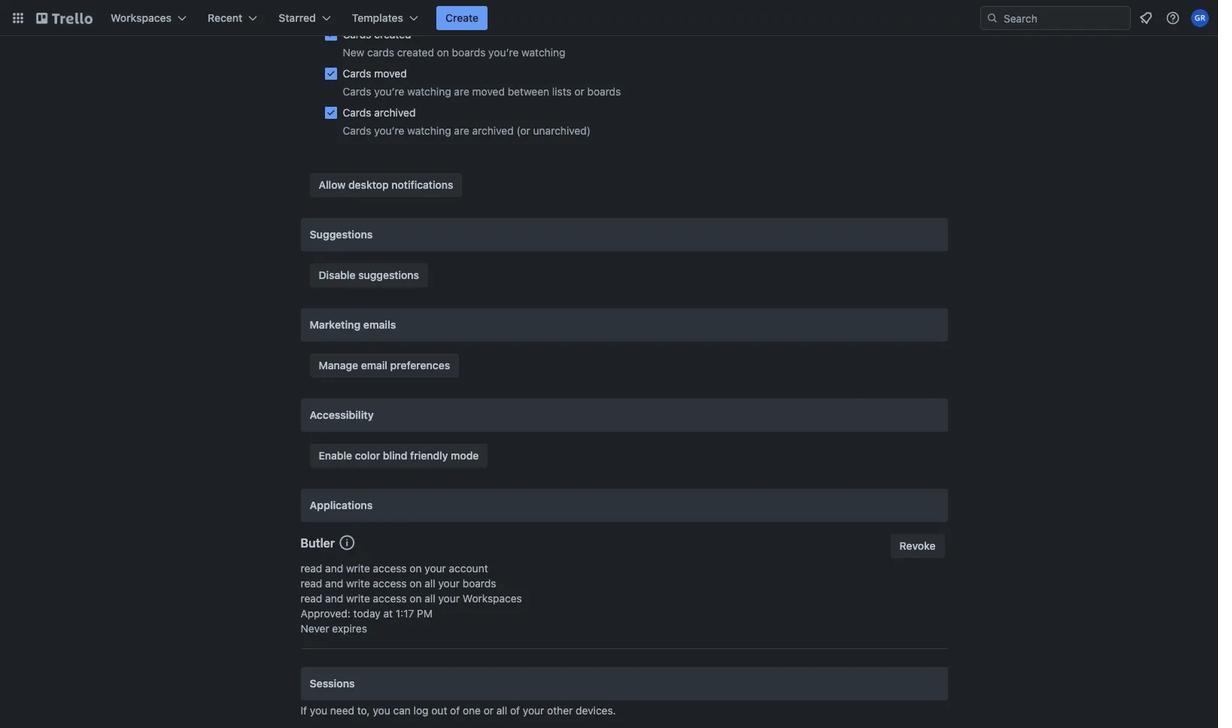 Task type: locate. For each thing, give the bounding box(es) containing it.
are down cards you're watching are moved between lists or boards
[[454, 124, 470, 137]]

devices.
[[576, 705, 616, 717]]

created right cards
[[397, 46, 434, 59]]

boards inside read and write access on your account read and write access on all your boards read and write access on all your workspaces approved: today at 1:17 pm never expires
[[463, 577, 496, 590]]

switch to… image
[[11, 11, 26, 26]]

0 vertical spatial moved
[[374, 67, 407, 80]]

enable
[[319, 449, 352, 462]]

2 vertical spatial and
[[325, 592, 343, 605]]

between
[[508, 85, 550, 98]]

1 horizontal spatial moved
[[472, 85, 505, 98]]

approved:
[[301, 607, 351, 620]]

0 vertical spatial archived
[[374, 106, 416, 119]]

2 vertical spatial you're
[[374, 124, 405, 137]]

templates
[[352, 11, 403, 24]]

1 vertical spatial access
[[373, 577, 407, 590]]

all
[[425, 577, 436, 590], [425, 592, 436, 605], [497, 705, 508, 717]]

are
[[454, 85, 470, 98], [454, 124, 470, 137]]

new
[[343, 46, 365, 59]]

1 horizontal spatial or
[[575, 85, 585, 98]]

1 vertical spatial write
[[346, 577, 370, 590]]

0 vertical spatial are
[[454, 85, 470, 98]]

3 read from the top
[[301, 592, 322, 605]]

moved
[[374, 67, 407, 80], [472, 85, 505, 98]]

of right the 'out'
[[450, 705, 460, 717]]

0 vertical spatial write
[[346, 562, 370, 575]]

boards right lists
[[588, 85, 621, 98]]

watching down cards archived
[[407, 124, 451, 137]]

your
[[425, 562, 446, 575], [438, 577, 460, 590], [438, 592, 460, 605], [523, 705, 544, 717]]

2 are from the top
[[454, 124, 470, 137]]

you right 'if'
[[310, 705, 328, 717]]

workspaces
[[111, 11, 172, 24], [463, 592, 522, 605]]

on
[[437, 46, 449, 59], [410, 562, 422, 575], [410, 577, 422, 590], [410, 592, 422, 605]]

notifications
[[392, 178, 454, 191]]

archived
[[374, 106, 416, 119], [472, 124, 514, 137]]

0 vertical spatial boards
[[452, 46, 486, 59]]

boards
[[452, 46, 486, 59], [588, 85, 621, 98], [463, 577, 496, 590]]

3 access from the top
[[373, 592, 407, 605]]

lists
[[552, 85, 572, 98]]

allow desktop notifications
[[319, 178, 454, 191]]

2 vertical spatial access
[[373, 592, 407, 605]]

new cards created on boards you're watching
[[343, 46, 566, 59]]

moved left between
[[472, 85, 505, 98]]

read and write access on your account read and write access on all your boards read and write access on all your workspaces approved: today at 1:17 pm never expires
[[301, 562, 522, 635]]

color
[[355, 449, 380, 462]]

watching
[[522, 46, 566, 59], [407, 85, 451, 98], [407, 124, 451, 137]]

or
[[575, 85, 585, 98], [484, 705, 494, 717]]

at
[[384, 607, 393, 620]]

cards created
[[343, 28, 411, 41]]

workspaces inside read and write access on your account read and write access on all your boards read and write access on all your workspaces approved: today at 1:17 pm never expires
[[463, 592, 522, 605]]

you're down cards moved
[[374, 85, 405, 98]]

emails
[[363, 318, 396, 331]]

0 vertical spatial workspaces
[[111, 11, 172, 24]]

1:17
[[396, 607, 414, 620]]

of right 'one'
[[510, 705, 520, 717]]

2 vertical spatial boards
[[463, 577, 496, 590]]

1 horizontal spatial of
[[510, 705, 520, 717]]

0 horizontal spatial of
[[450, 705, 460, 717]]

access
[[373, 562, 407, 575], [373, 577, 407, 590], [373, 592, 407, 605]]

2 cards from the top
[[343, 67, 372, 80]]

watching up between
[[522, 46, 566, 59]]

None button
[[891, 534, 945, 559]]

blind
[[383, 449, 408, 462]]

unarchived)
[[533, 124, 591, 137]]

created up cards
[[374, 28, 411, 41]]

write
[[346, 562, 370, 575], [346, 577, 370, 590], [346, 592, 370, 605]]

5 cards from the top
[[343, 124, 372, 137]]

can
[[393, 705, 411, 717]]

2 vertical spatial watching
[[407, 124, 451, 137]]

workspaces inside popup button
[[111, 11, 172, 24]]

you
[[310, 705, 328, 717], [373, 705, 391, 717]]

suggestions
[[358, 269, 419, 282]]

1 vertical spatial and
[[325, 577, 343, 590]]

watching down new cards created on boards you're watching
[[407, 85, 451, 98]]

2 vertical spatial all
[[497, 705, 508, 717]]

2 vertical spatial write
[[346, 592, 370, 605]]

if you need to, you can log out of one or all of your other devices.
[[301, 705, 616, 717]]

0 vertical spatial and
[[325, 562, 343, 575]]

0 notifications image
[[1137, 9, 1155, 27]]

marketing
[[310, 318, 361, 331]]

1 vertical spatial you're
[[374, 85, 405, 98]]

1 vertical spatial archived
[[472, 124, 514, 137]]

1 vertical spatial or
[[484, 705, 494, 717]]

and
[[325, 562, 343, 575], [325, 577, 343, 590], [325, 592, 343, 605]]

(or
[[517, 124, 531, 137]]

1 you from the left
[[310, 705, 328, 717]]

1 horizontal spatial workspaces
[[463, 592, 522, 605]]

applications
[[310, 499, 373, 512]]

1 vertical spatial watching
[[407, 85, 451, 98]]

never
[[301, 623, 329, 635]]

boards down the account
[[463, 577, 496, 590]]

disable suggestions
[[319, 269, 419, 282]]

expires
[[332, 623, 367, 635]]

0 vertical spatial or
[[575, 85, 585, 98]]

0 vertical spatial read
[[301, 562, 322, 575]]

cards for cards you're watching are archived (or unarchived)
[[343, 124, 372, 137]]

1 cards from the top
[[343, 28, 372, 41]]

disable suggestions link
[[310, 263, 428, 288]]

to,
[[357, 705, 370, 717]]

1 vertical spatial are
[[454, 124, 470, 137]]

0 vertical spatial access
[[373, 562, 407, 575]]

read
[[301, 562, 322, 575], [301, 577, 322, 590], [301, 592, 322, 605]]

1 horizontal spatial you
[[373, 705, 391, 717]]

2 of from the left
[[510, 705, 520, 717]]

0 horizontal spatial archived
[[374, 106, 416, 119]]

1 vertical spatial read
[[301, 577, 322, 590]]

4 cards from the top
[[343, 106, 372, 119]]

0 vertical spatial all
[[425, 577, 436, 590]]

2 vertical spatial read
[[301, 592, 322, 605]]

you're
[[489, 46, 519, 59], [374, 85, 405, 98], [374, 124, 405, 137]]

mode
[[451, 449, 479, 462]]

archived left (or
[[472, 124, 514, 137]]

out
[[432, 705, 447, 717]]

starred
[[279, 11, 316, 24]]

3 cards from the top
[[343, 85, 372, 98]]

0 horizontal spatial workspaces
[[111, 11, 172, 24]]

are up cards you're watching are archived (or unarchived)
[[454, 85, 470, 98]]

you're up cards you're watching are moved between lists or boards
[[489, 46, 519, 59]]

you right to, in the left of the page
[[373, 705, 391, 717]]

starred button
[[270, 6, 340, 30]]

moved down cards
[[374, 67, 407, 80]]

cards for cards moved
[[343, 67, 372, 80]]

2 write from the top
[[346, 577, 370, 590]]

of
[[450, 705, 460, 717], [510, 705, 520, 717]]

you're down cards archived
[[374, 124, 405, 137]]

enable color blind friendly mode
[[319, 449, 479, 462]]

0 horizontal spatial you
[[310, 705, 328, 717]]

friendly
[[410, 449, 448, 462]]

1 vertical spatial created
[[397, 46, 434, 59]]

boards down create button
[[452, 46, 486, 59]]

archived down cards moved
[[374, 106, 416, 119]]

or right lists
[[575, 85, 585, 98]]

cards
[[343, 28, 372, 41], [343, 67, 372, 80], [343, 85, 372, 98], [343, 106, 372, 119], [343, 124, 372, 137]]

or right 'one'
[[484, 705, 494, 717]]

manage email preferences link
[[310, 354, 459, 378]]

pm
[[417, 607, 433, 620]]

0 horizontal spatial or
[[484, 705, 494, 717]]

are for moved
[[454, 85, 470, 98]]

1 vertical spatial workspaces
[[463, 592, 522, 605]]

accessibility
[[310, 409, 374, 422]]

1 are from the top
[[454, 85, 470, 98]]

created
[[374, 28, 411, 41], [397, 46, 434, 59]]



Task type: describe. For each thing, give the bounding box(es) containing it.
1 horizontal spatial archived
[[472, 124, 514, 137]]

3 and from the top
[[325, 592, 343, 605]]

cards archived
[[343, 106, 416, 119]]

enable color blind friendly mode link
[[310, 444, 488, 468]]

manage
[[319, 359, 358, 372]]

other
[[547, 705, 573, 717]]

open information menu image
[[1166, 11, 1181, 26]]

0 horizontal spatial moved
[[374, 67, 407, 80]]

account
[[449, 562, 488, 575]]

2 read from the top
[[301, 577, 322, 590]]

1 vertical spatial all
[[425, 592, 436, 605]]

cards you're watching are moved between lists or boards
[[343, 85, 621, 98]]

suggestions
[[310, 228, 373, 241]]

0 vertical spatial you're
[[489, 46, 519, 59]]

log
[[414, 705, 429, 717]]

0 vertical spatial created
[[374, 28, 411, 41]]

1 vertical spatial boards
[[588, 85, 621, 98]]

cards
[[367, 46, 394, 59]]

1 of from the left
[[450, 705, 460, 717]]

are for archived
[[454, 124, 470, 137]]

workspaces button
[[102, 6, 196, 30]]

3 write from the top
[[346, 592, 370, 605]]

2 access from the top
[[373, 577, 407, 590]]

cards moved
[[343, 67, 407, 80]]

Search field
[[999, 7, 1131, 29]]

sessions
[[310, 677, 355, 690]]

cards for cards created
[[343, 28, 372, 41]]

create
[[446, 11, 479, 24]]

1 and from the top
[[325, 562, 343, 575]]

cards you're watching are archived (or unarchived)
[[343, 124, 591, 137]]

watching for archived
[[407, 124, 451, 137]]

you're for archived
[[374, 124, 405, 137]]

templates button
[[343, 6, 428, 30]]

1 vertical spatial moved
[[472, 85, 505, 98]]

2 and from the top
[[325, 577, 343, 590]]

1 read from the top
[[301, 562, 322, 575]]

1 write from the top
[[346, 562, 370, 575]]

allow desktop notifications link
[[310, 173, 463, 197]]

search image
[[987, 12, 999, 24]]

recent
[[208, 11, 243, 24]]

cards for cards archived
[[343, 106, 372, 119]]

if
[[301, 705, 307, 717]]

disable
[[319, 269, 356, 282]]

0 vertical spatial watching
[[522, 46, 566, 59]]

back to home image
[[36, 6, 93, 30]]

today
[[354, 607, 381, 620]]

you're for moved
[[374, 85, 405, 98]]

primary element
[[0, 0, 1219, 36]]

need
[[330, 705, 355, 717]]

desktop
[[349, 178, 389, 191]]

preferences
[[390, 359, 450, 372]]

watching for moved
[[407, 85, 451, 98]]

one
[[463, 705, 481, 717]]

allow
[[319, 178, 346, 191]]

manage email preferences
[[319, 359, 450, 372]]

butler
[[301, 537, 335, 550]]

cards for cards you're watching are moved between lists or boards
[[343, 85, 372, 98]]

greg robinson (gregrobinson96) image
[[1192, 9, 1210, 27]]

recent button
[[199, 6, 267, 30]]

marketing emails
[[310, 318, 396, 331]]

1 access from the top
[[373, 562, 407, 575]]

2 you from the left
[[373, 705, 391, 717]]

email
[[361, 359, 388, 372]]

create button
[[437, 6, 488, 30]]



Task type: vqa. For each thing, say whether or not it's contained in the screenshot.
1st Cards from the top
yes



